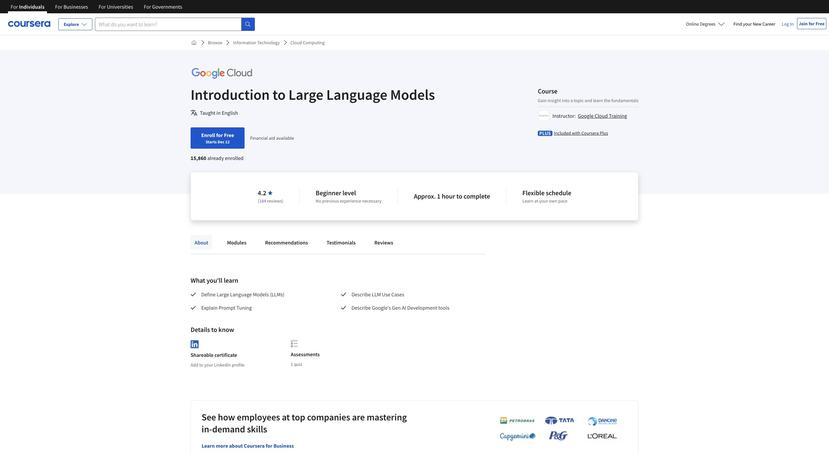 Task type: vqa. For each thing, say whether or not it's contained in the screenshot.
google cloud training icon
yes



Task type: describe. For each thing, give the bounding box(es) containing it.
15,860
[[191, 155, 206, 162]]

mastering
[[367, 412, 407, 424]]

companies
[[307, 412, 350, 424]]

with
[[572, 130, 581, 136]]

enrolled
[[225, 155, 244, 162]]

free for join
[[816, 21, 825, 27]]

0 vertical spatial language
[[326, 86, 387, 104]]

log
[[782, 21, 789, 27]]

cloud computing
[[291, 40, 325, 46]]

describe for describe llm use cases
[[352, 292, 371, 298]]

banner navigation
[[5, 0, 188, 13]]

universities
[[107, 3, 133, 10]]

new
[[753, 21, 762, 27]]

for for individuals
[[11, 3, 18, 10]]

complete
[[464, 192, 490, 201]]

for businesses
[[55, 3, 88, 10]]

modules
[[227, 240, 246, 246]]

1 horizontal spatial models
[[390, 86, 435, 104]]

already
[[207, 155, 224, 162]]

financial aid available button
[[250, 135, 294, 141]]

no
[[316, 198, 321, 204]]

add
[[191, 363, 198, 369]]

(184
[[258, 198, 266, 204]]

join for free
[[799, 21, 825, 27]]

demand
[[212, 424, 245, 436]]

into
[[562, 97, 570, 103]]

join
[[799, 21, 808, 27]]

introduction to large language models
[[191, 86, 435, 104]]

taught
[[200, 110, 215, 116]]

are
[[352, 412, 365, 424]]

online degrees
[[686, 21, 716, 27]]

0 vertical spatial coursera
[[582, 130, 599, 136]]

schedule
[[546, 189, 571, 197]]

business
[[274, 443, 294, 450]]

define
[[201, 292, 216, 298]]

included with coursera plus
[[554, 130, 608, 136]]

taught in english
[[200, 110, 238, 116]]

coursera enterprise logos image
[[490, 417, 623, 446]]

level
[[343, 189, 356, 197]]

What do you want to learn? text field
[[95, 17, 242, 31]]

google cloud training link
[[578, 112, 627, 119]]

details
[[191, 326, 210, 334]]

explore
[[64, 21, 79, 27]]

pace
[[558, 198, 568, 204]]

for governments
[[144, 3, 182, 10]]

your inside flexible schedule learn at your own pace
[[539, 198, 548, 204]]

shareable
[[191, 352, 213, 359]]

linkedin
[[214, 363, 231, 369]]

at for top
[[282, 412, 290, 424]]

about
[[229, 443, 243, 450]]

for universities
[[99, 3, 133, 10]]

explore button
[[58, 18, 92, 30]]

reviews
[[374, 240, 393, 246]]

certificate
[[215, 352, 237, 359]]

4.2
[[258, 189, 266, 197]]

recommendations link
[[261, 236, 312, 250]]

and
[[585, 97, 592, 103]]

beginner level no previous experience necessary
[[316, 189, 382, 204]]

1 quiz
[[291, 362, 302, 368]]

in
[[790, 21, 794, 27]]

details to know
[[191, 326, 234, 334]]

course gain insight into a topic and learn the fundamentals
[[538, 87, 639, 103]]

own
[[549, 198, 558, 204]]

enroll
[[201, 132, 215, 139]]

information
[[233, 40, 256, 46]]

see how employees at top companies are mastering in-demand skills
[[202, 412, 407, 436]]

career
[[763, 21, 776, 27]]

more
[[216, 443, 228, 450]]

0 horizontal spatial large
[[217, 292, 229, 298]]

google cloud training image
[[539, 111, 549, 121]]

tuning
[[237, 305, 252, 312]]

hour
[[442, 192, 455, 201]]

businesses
[[63, 3, 88, 10]]

available
[[276, 135, 294, 141]]

explain
[[201, 305, 218, 312]]

0 vertical spatial cloud
[[291, 40, 302, 46]]

tools
[[438, 305, 450, 312]]

information technology
[[233, 40, 280, 46]]

flexible
[[523, 189, 545, 197]]

approx.
[[414, 192, 436, 201]]

prompt
[[219, 305, 235, 312]]

1 horizontal spatial cloud
[[595, 112, 608, 119]]

instructor: google cloud training
[[553, 112, 627, 119]]

about link
[[191, 236, 212, 250]]

what you'll learn
[[191, 277, 238, 285]]

cloud computing link
[[288, 37, 327, 49]]

to for large
[[273, 86, 286, 104]]

2 vertical spatial your
[[204, 363, 213, 369]]

beginner
[[316, 189, 341, 197]]

join for free link
[[797, 18, 827, 29]]

ai
[[402, 305, 406, 312]]

log in link
[[779, 20, 797, 28]]

1 vertical spatial 1
[[291, 362, 293, 368]]

in
[[217, 110, 221, 116]]

financial aid available
[[250, 135, 294, 141]]

computing
[[303, 40, 325, 46]]



Task type: locate. For each thing, give the bounding box(es) containing it.
0 horizontal spatial for
[[216, 132, 223, 139]]

0 vertical spatial your
[[743, 21, 752, 27]]

about
[[195, 240, 208, 246]]

to for know
[[211, 326, 217, 334]]

0 vertical spatial free
[[816, 21, 825, 27]]

0 vertical spatial 1
[[437, 192, 441, 201]]

learn right you'll
[[224, 277, 238, 285]]

for for universities
[[99, 3, 106, 10]]

technology
[[257, 40, 280, 46]]

1 horizontal spatial free
[[816, 21, 825, 27]]

3 for from the left
[[99, 3, 106, 10]]

0 horizontal spatial free
[[224, 132, 234, 139]]

the
[[604, 97, 611, 103]]

aid
[[269, 135, 275, 141]]

use
[[382, 292, 390, 298]]

your
[[743, 21, 752, 27], [539, 198, 548, 204], [204, 363, 213, 369]]

0 horizontal spatial models
[[253, 292, 269, 298]]

insight
[[548, 97, 561, 103]]

2 horizontal spatial your
[[743, 21, 752, 27]]

1 vertical spatial your
[[539, 198, 548, 204]]

describe left llm
[[352, 292, 371, 298]]

free right join
[[816, 21, 825, 27]]

1 vertical spatial describe
[[352, 305, 371, 312]]

0 horizontal spatial learn
[[224, 277, 238, 285]]

google
[[578, 112, 594, 119]]

experience
[[340, 198, 361, 204]]

information technology link
[[230, 37, 283, 49]]

0 horizontal spatial 1
[[291, 362, 293, 368]]

for for join
[[809, 21, 815, 27]]

models
[[390, 86, 435, 104], [253, 292, 269, 298]]

12
[[225, 139, 230, 145]]

1 vertical spatial models
[[253, 292, 269, 298]]

0 horizontal spatial your
[[204, 363, 213, 369]]

development
[[407, 305, 437, 312]]

enroll for free starts dec 12
[[201, 132, 234, 145]]

free inside "join for free" link
[[816, 21, 825, 27]]

(184 reviews)
[[258, 198, 283, 204]]

employees
[[237, 412, 280, 424]]

cloud right the google
[[595, 112, 608, 119]]

course
[[538, 87, 558, 95]]

topic
[[574, 97, 584, 103]]

(llms)
[[270, 292, 285, 298]]

describe llm use cases
[[352, 292, 405, 298]]

4 for from the left
[[144, 3, 151, 10]]

individuals
[[19, 3, 44, 10]]

2 for from the left
[[55, 3, 62, 10]]

1 vertical spatial free
[[224, 132, 234, 139]]

1 horizontal spatial 1
[[437, 192, 441, 201]]

1 left quiz
[[291, 362, 293, 368]]

for
[[11, 3, 18, 10], [55, 3, 62, 10], [99, 3, 106, 10], [144, 3, 151, 10]]

0 horizontal spatial at
[[282, 412, 290, 424]]

explain prompt tuning
[[201, 305, 253, 312]]

for left business
[[266, 443, 273, 450]]

your down shareable certificate
[[204, 363, 213, 369]]

describe for describe google's gen ai development tools
[[352, 305, 371, 312]]

1 horizontal spatial at
[[535, 198, 538, 204]]

learn more about coursera for business link
[[202, 443, 294, 450]]

1 vertical spatial cloud
[[595, 112, 608, 119]]

coursera left plus
[[582, 130, 599, 136]]

flexible schedule learn at your own pace
[[523, 189, 571, 204]]

you'll
[[207, 277, 222, 285]]

None search field
[[95, 17, 255, 31]]

dec
[[218, 139, 224, 145]]

cases
[[391, 292, 404, 298]]

0 vertical spatial at
[[535, 198, 538, 204]]

coursera down the skills
[[244, 443, 265, 450]]

learn inside course gain insight into a topic and learn the fundamentals
[[593, 97, 603, 103]]

0 horizontal spatial language
[[230, 292, 252, 298]]

free for enroll
[[224, 132, 234, 139]]

at left top
[[282, 412, 290, 424]]

2 vertical spatial for
[[266, 443, 273, 450]]

0 horizontal spatial cloud
[[291, 40, 302, 46]]

at inside flexible schedule learn at your own pace
[[535, 198, 538, 204]]

your left own
[[539, 198, 548, 204]]

at for your
[[535, 198, 538, 204]]

plus
[[600, 130, 608, 136]]

llm
[[372, 292, 381, 298]]

for up dec
[[216, 132, 223, 139]]

learn
[[523, 198, 534, 204], [202, 443, 215, 450]]

at down the flexible
[[535, 198, 538, 204]]

learn down the flexible
[[523, 198, 534, 204]]

find your new career link
[[730, 20, 779, 28]]

previous
[[322, 198, 339, 204]]

describe left google's
[[352, 305, 371, 312]]

how
[[218, 412, 235, 424]]

1 horizontal spatial learn
[[593, 97, 603, 103]]

0 vertical spatial learn
[[523, 198, 534, 204]]

0 vertical spatial learn
[[593, 97, 603, 103]]

included with coursera plus link
[[554, 130, 608, 136]]

for
[[809, 21, 815, 27], [216, 132, 223, 139], [266, 443, 273, 450]]

language
[[326, 86, 387, 104], [230, 292, 252, 298]]

recommendations
[[265, 240, 308, 246]]

1 horizontal spatial large
[[289, 86, 324, 104]]

1 vertical spatial learn
[[224, 277, 238, 285]]

for left individuals
[[11, 3, 18, 10]]

learn inside flexible schedule learn at your own pace
[[523, 198, 534, 204]]

what
[[191, 277, 205, 285]]

your right find
[[743, 21, 752, 27]]

google cloud image
[[191, 66, 253, 81]]

coursera image
[[8, 19, 50, 29]]

1 vertical spatial learn
[[202, 443, 215, 450]]

1 for from the left
[[11, 3, 18, 10]]

learn left the
[[593, 97, 603, 103]]

2 horizontal spatial for
[[809, 21, 815, 27]]

learn left more
[[202, 443, 215, 450]]

2 describe from the top
[[352, 305, 371, 312]]

1 vertical spatial language
[[230, 292, 252, 298]]

financial
[[250, 135, 268, 141]]

skills
[[247, 424, 267, 436]]

profile
[[232, 363, 245, 369]]

degrees
[[700, 21, 716, 27]]

learn more about coursera for business
[[202, 443, 294, 450]]

fundamentals
[[612, 97, 639, 103]]

0 vertical spatial models
[[390, 86, 435, 104]]

free
[[816, 21, 825, 27], [224, 132, 234, 139]]

1 horizontal spatial language
[[326, 86, 387, 104]]

for left universities
[[99, 3, 106, 10]]

1 vertical spatial large
[[217, 292, 229, 298]]

shareable certificate
[[191, 352, 237, 359]]

for individuals
[[11, 3, 44, 10]]

0 horizontal spatial learn
[[202, 443, 215, 450]]

0 horizontal spatial coursera
[[244, 443, 265, 450]]

gen
[[392, 305, 401, 312]]

for right join
[[809, 21, 815, 27]]

free inside the enroll for free starts dec 12
[[224, 132, 234, 139]]

coursera plus image
[[538, 131, 553, 136]]

1 horizontal spatial learn
[[523, 198, 534, 204]]

top
[[292, 412, 305, 424]]

for for enroll
[[216, 132, 223, 139]]

at inside see how employees at top companies are mastering in-demand skills
[[282, 412, 290, 424]]

starts
[[206, 139, 217, 145]]

cloud left computing
[[291, 40, 302, 46]]

1 describe from the top
[[352, 292, 371, 298]]

introduction
[[191, 86, 270, 104]]

in-
[[202, 424, 212, 436]]

1 left hour
[[437, 192, 441, 201]]

coursera
[[582, 130, 599, 136], [244, 443, 265, 450]]

1 horizontal spatial your
[[539, 198, 548, 204]]

home image
[[191, 40, 197, 45]]

0 vertical spatial for
[[809, 21, 815, 27]]

testimonials
[[327, 240, 356, 246]]

gain
[[538, 97, 547, 103]]

1 vertical spatial for
[[216, 132, 223, 139]]

0 vertical spatial describe
[[352, 292, 371, 298]]

for for governments
[[144, 3, 151, 10]]

for left governments
[[144, 3, 151, 10]]

to for your
[[199, 363, 203, 369]]

for left businesses
[[55, 3, 62, 10]]

1 vertical spatial at
[[282, 412, 290, 424]]

1 horizontal spatial coursera
[[582, 130, 599, 136]]

large
[[289, 86, 324, 104], [217, 292, 229, 298]]

find
[[734, 21, 742, 27]]

add to your linkedin profile
[[191, 363, 245, 369]]

1 vertical spatial coursera
[[244, 443, 265, 450]]

online
[[686, 21, 699, 27]]

governments
[[152, 3, 182, 10]]

1 horizontal spatial for
[[266, 443, 273, 450]]

free up 12
[[224, 132, 234, 139]]

0 vertical spatial large
[[289, 86, 324, 104]]

for for businesses
[[55, 3, 62, 10]]

a
[[571, 97, 573, 103]]

for inside the enroll for free starts dec 12
[[216, 132, 223, 139]]

english
[[222, 110, 238, 116]]



